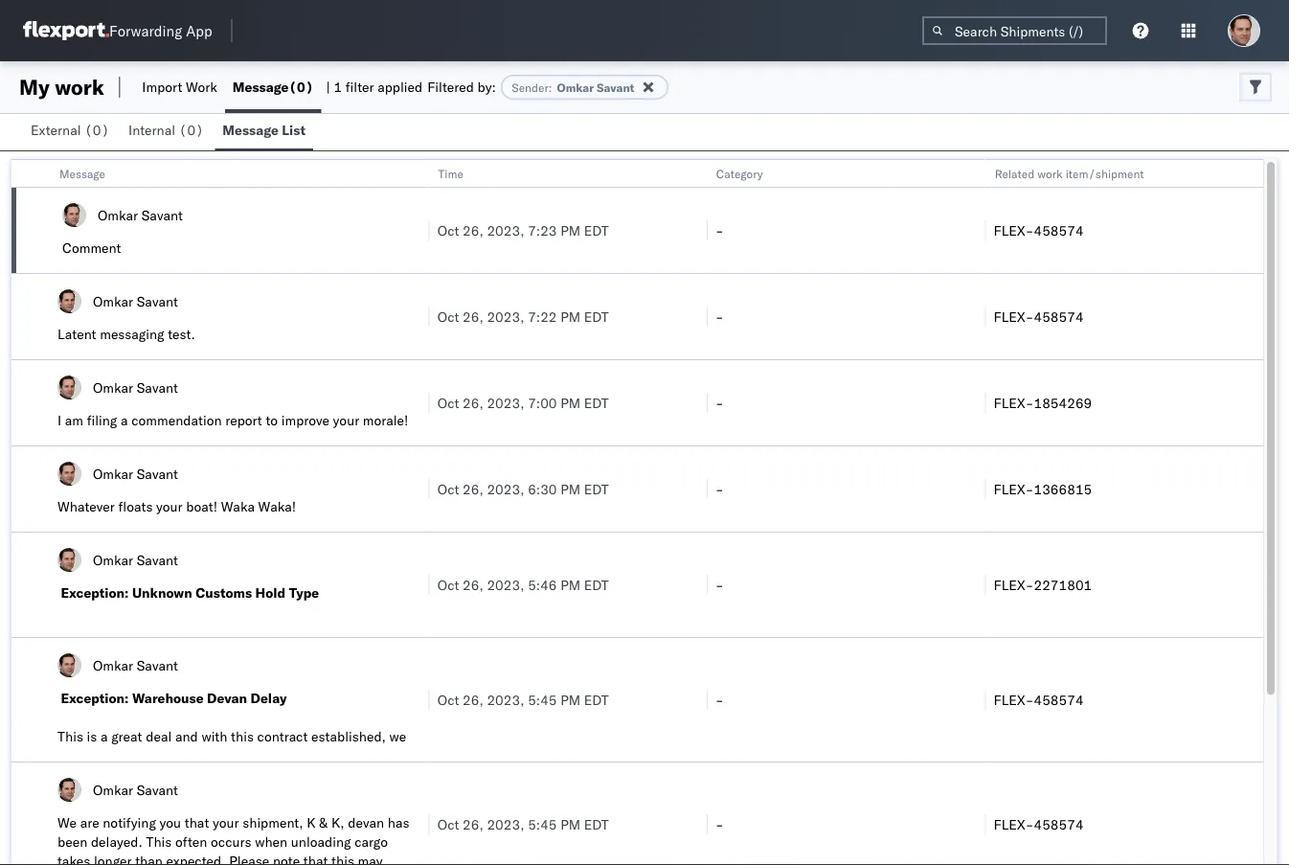Task type: locate. For each thing, give the bounding box(es) containing it.
savant up "unknown"
[[137, 551, 178, 568]]

flex- 458574
[[994, 222, 1084, 239], [994, 308, 1084, 325], [994, 691, 1084, 708], [994, 816, 1084, 833]]

0 vertical spatial 5:45
[[528, 691, 557, 708]]

5 oct from the top
[[438, 576, 459, 593]]

2 flex- from the top
[[994, 308, 1034, 325]]

oct 26, 2023, 6:30 pm edt
[[438, 480, 609, 497]]

savant up commendation
[[137, 379, 178, 396]]

7 pm from the top
[[561, 816, 581, 833]]

1 flex- 458574 from the top
[[994, 222, 1084, 239]]

4 oct from the top
[[438, 480, 459, 497]]

oct
[[438, 222, 459, 239], [438, 308, 459, 325], [438, 394, 459, 411], [438, 480, 459, 497], [438, 576, 459, 593], [438, 691, 459, 708], [438, 816, 459, 833]]

omkar savant up filing
[[93, 379, 178, 396]]

7:22
[[528, 308, 557, 325]]

3 resize handle column header from the left
[[962, 160, 985, 865]]

7:23
[[528, 222, 557, 239]]

omkar savant up messaging
[[93, 293, 178, 309]]

3 pm from the top
[[561, 394, 581, 411]]

2 oct from the top
[[438, 308, 459, 325]]

savant for exception:
[[137, 551, 178, 568]]

7 oct from the top
[[438, 816, 459, 833]]

0 horizontal spatial work
[[55, 74, 104, 100]]

type
[[289, 584, 319, 601]]

create
[[82, 747, 120, 764]]

pm for a
[[561, 394, 581, 411]]

this inside this is a great deal and with this contract established, we will create a lucrative partnership.
[[57, 728, 83, 745]]

your left morale!
[[333, 412, 359, 429]]

4 flex- 458574 from the top
[[994, 816, 1084, 833]]

your up occurs at the left bottom
[[213, 814, 239, 831]]

4 2023, from the top
[[487, 480, 525, 497]]

oct for you
[[438, 816, 459, 833]]

0 vertical spatial work
[[55, 74, 104, 100]]

k
[[307, 814, 316, 831]]

- for a
[[716, 394, 724, 411]]

omkar savant up notifying
[[93, 781, 178, 798]]

1 vertical spatial oct 26, 2023, 5:45 pm edt
[[438, 816, 609, 833]]

26,
[[463, 222, 484, 239], [463, 308, 484, 325], [463, 394, 484, 411], [463, 480, 484, 497], [463, 576, 484, 593], [463, 691, 484, 708], [463, 816, 484, 833]]

work for related
[[1038, 166, 1063, 181]]

latent
[[57, 326, 96, 343]]

(0) for message (0)
[[289, 79, 314, 95]]

omkar savant for whatever
[[93, 465, 178, 482]]

0 horizontal spatial your
[[156, 498, 183, 515]]

omkar savant up comment
[[98, 206, 183, 223]]

(0) for external (0)
[[84, 122, 109, 138]]

savant right the :
[[597, 80, 635, 94]]

filing
[[87, 412, 117, 429]]

2 - from the top
[[716, 308, 724, 325]]

omkar savant for we
[[93, 781, 178, 798]]

waka
[[221, 498, 255, 515]]

this is a great deal and with this contract established, we will create a lucrative partnership.
[[57, 728, 407, 764]]

1 vertical spatial your
[[156, 498, 183, 515]]

omkar savant for comment
[[98, 206, 183, 223]]

(0)
[[289, 79, 314, 95], [84, 122, 109, 138], [179, 122, 204, 138]]

7 edt from the top
[[584, 816, 609, 833]]

5 26, from the top
[[463, 576, 484, 593]]

4 - from the top
[[716, 480, 724, 497]]

message down external (0) "button"
[[59, 166, 105, 181]]

- for boat!
[[716, 480, 724, 497]]

exception: up is
[[61, 690, 129, 707]]

26, for boat!
[[463, 480, 484, 497]]

import work
[[142, 79, 217, 95]]

pm for latent messaging test.
[[561, 308, 581, 325]]

related
[[995, 166, 1035, 181]]

2 resize handle column header from the left
[[684, 160, 707, 865]]

2271801
[[1034, 576, 1092, 593]]

this
[[57, 728, 83, 745], [146, 834, 172, 850]]

omkar up floats
[[93, 465, 133, 482]]

oct 26, 2023, 7:23 pm edt
[[438, 222, 609, 239]]

omkar up filing
[[93, 379, 133, 396]]

2 26, from the top
[[463, 308, 484, 325]]

2023, for latent messaging test.
[[487, 308, 525, 325]]

2 edt from the top
[[584, 308, 609, 325]]

2 vertical spatial your
[[213, 814, 239, 831]]

1 exception: from the top
[[61, 584, 129, 601]]

omkar right the :
[[557, 80, 594, 94]]

(0) for internal (0)
[[179, 122, 204, 138]]

i
[[57, 412, 61, 429]]

5 edt from the top
[[584, 576, 609, 593]]

1 26, from the top
[[463, 222, 484, 239]]

4 edt from the top
[[584, 480, 609, 497]]

edt for a
[[584, 394, 609, 411]]

savant down lucrative
[[137, 781, 178, 798]]

1 horizontal spatial your
[[213, 814, 239, 831]]

2023,
[[487, 222, 525, 239], [487, 308, 525, 325], [487, 394, 525, 411], [487, 480, 525, 497], [487, 576, 525, 593], [487, 691, 525, 708], [487, 816, 525, 833]]

0 vertical spatial your
[[333, 412, 359, 429]]

am
[[65, 412, 83, 429]]

pm for you
[[561, 816, 581, 833]]

flex-
[[994, 222, 1034, 239], [994, 308, 1034, 325], [994, 394, 1034, 411], [994, 480, 1034, 497], [994, 576, 1034, 593], [994, 691, 1034, 708], [994, 816, 1034, 833]]

0 vertical spatial oct 26, 2023, 5:45 pm edt
[[438, 691, 609, 708]]

flex- 458574 for we
[[994, 816, 1084, 833]]

2 458574 from the top
[[1034, 308, 1084, 325]]

3 26, from the top
[[463, 394, 484, 411]]

4 resize handle column header from the left
[[1241, 160, 1264, 865]]

7 26, from the top
[[463, 816, 484, 833]]

(0) inside button
[[179, 122, 204, 138]]

unloading
[[291, 834, 351, 850]]

oct 26, 2023, 5:46 pm edt
[[438, 576, 609, 593]]

(0) right external
[[84, 122, 109, 138]]

this down you
[[146, 834, 172, 850]]

resize handle column header for message
[[406, 160, 429, 865]]

message for list
[[223, 122, 279, 138]]

2023, for you
[[487, 816, 525, 833]]

458574
[[1034, 222, 1084, 239], [1034, 308, 1084, 325], [1034, 691, 1084, 708], [1034, 816, 1084, 833]]

with
[[202, 728, 228, 745]]

work right related
[[1038, 166, 1063, 181]]

1 horizontal spatial this
[[146, 834, 172, 850]]

4 458574 from the top
[[1034, 816, 1084, 833]]

omkar savant up "unknown"
[[93, 551, 178, 568]]

savant down internal (0) button
[[142, 206, 183, 223]]

omkar for latent
[[93, 293, 133, 309]]

sender
[[512, 80, 549, 94]]

1 horizontal spatial work
[[1038, 166, 1063, 181]]

sender : omkar savant
[[512, 80, 635, 94]]

we are notifying you that your shipment, k & k, devan has been delayed. this often occurs when unloading cargo
[[57, 814, 410, 850]]

savant for latent
[[137, 293, 178, 309]]

(0) right internal on the left top of page
[[179, 122, 204, 138]]

floats
[[118, 498, 153, 515]]

2 2023, from the top
[[487, 308, 525, 325]]

2 horizontal spatial your
[[333, 412, 359, 429]]

omkar savant
[[98, 206, 183, 223], [93, 293, 178, 309], [93, 379, 178, 396], [93, 465, 178, 482], [93, 551, 178, 568], [93, 657, 178, 674], [93, 781, 178, 798]]

1 vertical spatial work
[[1038, 166, 1063, 181]]

5:45
[[528, 691, 557, 708], [528, 816, 557, 833]]

your left boat!
[[156, 498, 183, 515]]

item/shipment
[[1066, 166, 1144, 181]]

458574 for latent
[[1034, 308, 1084, 325]]

7 - from the top
[[716, 816, 724, 833]]

2023, for a
[[487, 394, 525, 411]]

1 vertical spatial this
[[146, 834, 172, 850]]

omkar up latent messaging test.
[[93, 293, 133, 309]]

omkar down floats
[[93, 551, 133, 568]]

1 vertical spatial 5:45
[[528, 816, 557, 833]]

3 flex- from the top
[[994, 394, 1034, 411]]

savant up test.
[[137, 293, 178, 309]]

0 vertical spatial a
[[121, 412, 128, 429]]

3 edt from the top
[[584, 394, 609, 411]]

has
[[388, 814, 410, 831]]

message up 'message list'
[[233, 79, 289, 95]]

1 vertical spatial message
[[223, 122, 279, 138]]

5 flex- from the top
[[994, 576, 1034, 593]]

1
[[334, 79, 342, 95]]

resize handle column header for time
[[684, 160, 707, 865]]

exception: for exception: warehouse devan delay
[[61, 690, 129, 707]]

1 458574 from the top
[[1034, 222, 1084, 239]]

pm for boat!
[[561, 480, 581, 497]]

0 horizontal spatial (0)
[[84, 122, 109, 138]]

1 resize handle column header from the left
[[406, 160, 429, 865]]

flex- 2271801
[[994, 576, 1092, 593]]

5 2023, from the top
[[487, 576, 525, 593]]

3 2023, from the top
[[487, 394, 525, 411]]

1 oct from the top
[[438, 222, 459, 239]]

commendation
[[131, 412, 222, 429]]

devan
[[207, 690, 247, 707]]

26, for hold
[[463, 576, 484, 593]]

1854269
[[1034, 394, 1092, 411]]

omkar savant up warehouse
[[93, 657, 178, 674]]

0 vertical spatial exception:
[[61, 584, 129, 601]]

savant up whatever floats your boat! waka waka!
[[137, 465, 178, 482]]

2 horizontal spatial (0)
[[289, 79, 314, 95]]

0 vertical spatial message
[[233, 79, 289, 95]]

:
[[549, 80, 552, 94]]

message list
[[223, 122, 306, 138]]

omkar up comment
[[98, 206, 138, 223]]

(0) left |
[[289, 79, 314, 95]]

my
[[19, 74, 50, 100]]

delayed.
[[91, 834, 143, 850]]

7 flex- from the top
[[994, 816, 1034, 833]]

|
[[326, 79, 330, 95]]

a right filing
[[121, 412, 128, 429]]

4 flex- from the top
[[994, 480, 1034, 497]]

pm
[[561, 222, 581, 239], [561, 308, 581, 325], [561, 394, 581, 411], [561, 480, 581, 497], [561, 576, 581, 593], [561, 691, 581, 708], [561, 816, 581, 833]]

message left list
[[223, 122, 279, 138]]

exception: unknown customs hold type
[[61, 584, 319, 601]]

26, for latent messaging test.
[[463, 308, 484, 325]]

oct 26, 2023, 5:45 pm edt
[[438, 691, 609, 708], [438, 816, 609, 833]]

1 flex- from the top
[[994, 222, 1034, 239]]

flex- 458574 for latent
[[994, 308, 1084, 325]]

2 flex- 458574 from the top
[[994, 308, 1084, 325]]

6 flex- from the top
[[994, 691, 1034, 708]]

0 horizontal spatial this
[[57, 728, 83, 745]]

2 pm from the top
[[561, 308, 581, 325]]

1 horizontal spatial (0)
[[179, 122, 204, 138]]

a right is
[[101, 728, 108, 745]]

exception: left "unknown"
[[61, 584, 129, 601]]

applied
[[378, 79, 423, 95]]

2 vertical spatial a
[[123, 747, 131, 764]]

(0) inside "button"
[[84, 122, 109, 138]]

7 2023, from the top
[[487, 816, 525, 833]]

savant for we
[[137, 781, 178, 798]]

5 pm from the top
[[561, 576, 581, 593]]

26, for a
[[463, 394, 484, 411]]

2 oct 26, 2023, 5:45 pm edt from the top
[[438, 816, 609, 833]]

3 oct from the top
[[438, 394, 459, 411]]

- for you
[[716, 816, 724, 833]]

occurs
[[211, 834, 251, 850]]

work up the external (0)
[[55, 74, 104, 100]]

0 vertical spatial this
[[57, 728, 83, 745]]

devan
[[348, 814, 384, 831]]

hold
[[255, 584, 286, 601]]

your
[[333, 412, 359, 429], [156, 498, 183, 515], [213, 814, 239, 831]]

4 26, from the top
[[463, 480, 484, 497]]

omkar down create
[[93, 781, 133, 798]]

1 5:45 from the top
[[528, 691, 557, 708]]

internal
[[128, 122, 175, 138]]

forwarding app
[[109, 22, 212, 40]]

this up will
[[57, 728, 83, 745]]

5 - from the top
[[716, 576, 724, 593]]

2 vertical spatial message
[[59, 166, 105, 181]]

omkar savant up floats
[[93, 465, 178, 482]]

external
[[31, 122, 81, 138]]

1 vertical spatial exception:
[[61, 690, 129, 707]]

1 pm from the top
[[561, 222, 581, 239]]

a down great in the bottom of the page
[[123, 747, 131, 764]]

savant for comment
[[142, 206, 183, 223]]

3 - from the top
[[716, 394, 724, 411]]

4 pm from the top
[[561, 480, 581, 497]]

message inside button
[[223, 122, 279, 138]]

savant
[[597, 80, 635, 94], [142, 206, 183, 223], [137, 293, 178, 309], [137, 379, 178, 396], [137, 465, 178, 482], [137, 551, 178, 568], [137, 657, 178, 674], [137, 781, 178, 798]]

cargo
[[355, 834, 388, 850]]

2 exception: from the top
[[61, 690, 129, 707]]

internal (0) button
[[121, 113, 215, 150]]

exception:
[[61, 584, 129, 601], [61, 690, 129, 707]]

a
[[121, 412, 128, 429], [101, 728, 108, 745], [123, 747, 131, 764]]

&
[[319, 814, 328, 831]]

exception: for exception: unknown customs hold type
[[61, 584, 129, 601]]

- for latent messaging test.
[[716, 308, 724, 325]]

resize handle column header
[[406, 160, 429, 865], [684, 160, 707, 865], [962, 160, 985, 865], [1241, 160, 1264, 865]]



Task type: describe. For each thing, give the bounding box(es) containing it.
comment
[[62, 240, 121, 256]]

whatever floats your boat! waka waka!
[[57, 498, 296, 515]]

you
[[160, 814, 181, 831]]

1 2023, from the top
[[487, 222, 525, 239]]

1 edt from the top
[[584, 222, 609, 239]]

omkar for i
[[93, 379, 133, 396]]

Search Shipments (/) text field
[[923, 16, 1108, 45]]

6 pm from the top
[[561, 691, 581, 708]]

filter
[[346, 79, 374, 95]]

contract
[[257, 728, 308, 745]]

6 2023, from the top
[[487, 691, 525, 708]]

warehouse
[[132, 690, 204, 707]]

this
[[231, 728, 254, 745]]

oct for latent messaging test.
[[438, 308, 459, 325]]

savant up warehouse
[[137, 657, 178, 674]]

3 flex- 458574 from the top
[[994, 691, 1084, 708]]

2023, for hold
[[487, 576, 525, 593]]

flex- for you
[[994, 816, 1034, 833]]

omkar for exception:
[[93, 551, 133, 568]]

will
[[57, 747, 78, 764]]

deal
[[146, 728, 172, 745]]

report
[[225, 412, 262, 429]]

oct for hold
[[438, 576, 459, 593]]

message for (0)
[[233, 79, 289, 95]]

delay
[[251, 690, 287, 707]]

resize handle column header for related work item/shipment
[[1241, 160, 1264, 865]]

pm for hold
[[561, 576, 581, 593]]

by:
[[478, 79, 496, 95]]

forwarding app link
[[23, 21, 212, 40]]

great
[[111, 728, 142, 745]]

omkar savant for i
[[93, 379, 178, 396]]

we
[[57, 814, 77, 831]]

1 oct 26, 2023, 5:45 pm edt from the top
[[438, 691, 609, 708]]

that
[[185, 814, 209, 831]]

work
[[186, 79, 217, 95]]

flex- for boat!
[[994, 480, 1034, 497]]

458574 for we
[[1034, 816, 1084, 833]]

omkar up warehouse
[[93, 657, 133, 674]]

savant for i
[[137, 379, 178, 396]]

omkar for we
[[93, 781, 133, 798]]

flex- for latent messaging test.
[[994, 308, 1034, 325]]

test.
[[168, 326, 195, 343]]

partnership.
[[190, 747, 264, 764]]

edt for latent messaging test.
[[584, 308, 609, 325]]

filtered
[[428, 79, 474, 95]]

boat!
[[186, 498, 218, 515]]

oct for boat!
[[438, 480, 459, 497]]

often
[[175, 834, 207, 850]]

forwarding
[[109, 22, 182, 40]]

2 5:45 from the top
[[528, 816, 557, 833]]

latent messaging test.
[[57, 326, 195, 343]]

26, for you
[[463, 816, 484, 833]]

flex- 458574 for comment
[[994, 222, 1084, 239]]

flex- for hold
[[994, 576, 1034, 593]]

import
[[142, 79, 182, 95]]

message list button
[[215, 113, 313, 150]]

whatever
[[57, 498, 115, 515]]

1366815
[[1034, 480, 1092, 497]]

category
[[717, 166, 764, 181]]

edt for you
[[584, 816, 609, 833]]

waka!
[[258, 498, 296, 515]]

1 - from the top
[[716, 222, 724, 239]]

morale!
[[363, 412, 409, 429]]

oct for a
[[438, 394, 459, 411]]

458574 for comment
[[1034, 222, 1084, 239]]

shipment,
[[243, 814, 303, 831]]

3 458574 from the top
[[1034, 691, 1084, 708]]

messaging
[[100, 326, 164, 343]]

work for my
[[55, 74, 104, 100]]

to
[[266, 412, 278, 429]]

oct 26, 2023, 7:00 pm edt
[[438, 394, 609, 411]]

time
[[438, 166, 464, 181]]

omkar for whatever
[[93, 465, 133, 482]]

edt for hold
[[584, 576, 609, 593]]

6 oct from the top
[[438, 691, 459, 708]]

notifying
[[103, 814, 156, 831]]

message (0)
[[233, 79, 314, 95]]

savant for whatever
[[137, 465, 178, 482]]

1 vertical spatial a
[[101, 728, 108, 745]]

omkar savant for exception:
[[93, 551, 178, 568]]

6 26, from the top
[[463, 691, 484, 708]]

improve
[[281, 412, 330, 429]]

7:00
[[528, 394, 557, 411]]

list
[[282, 122, 306, 138]]

6:30
[[528, 480, 557, 497]]

customs
[[196, 584, 252, 601]]

your inside we are notifying you that your shipment, k & k, devan has been delayed. this often occurs when unloading cargo
[[213, 814, 239, 831]]

my work
[[19, 74, 104, 100]]

established,
[[311, 728, 386, 745]]

external (0)
[[31, 122, 109, 138]]

resize handle column header for category
[[962, 160, 985, 865]]

edt for boat!
[[584, 480, 609, 497]]

when
[[255, 834, 288, 850]]

2023, for boat!
[[487, 480, 525, 497]]

omkar for comment
[[98, 206, 138, 223]]

are
[[80, 814, 99, 831]]

flexport. image
[[23, 21, 109, 40]]

6 - from the top
[[716, 691, 724, 708]]

omkar savant for latent
[[93, 293, 178, 309]]

lucrative
[[134, 747, 186, 764]]

been
[[57, 834, 87, 850]]

this inside we are notifying you that your shipment, k & k, devan has been delayed. this often occurs when unloading cargo
[[146, 834, 172, 850]]

is
[[87, 728, 97, 745]]

i am filing a commendation report to improve your morale!
[[57, 412, 409, 429]]

external (0) button
[[23, 113, 121, 150]]

internal (0)
[[128, 122, 204, 138]]

6 edt from the top
[[584, 691, 609, 708]]

related work item/shipment
[[995, 166, 1144, 181]]

flex- 1366815
[[994, 480, 1092, 497]]

5:46
[[528, 576, 557, 593]]

and
[[175, 728, 198, 745]]

- for hold
[[716, 576, 724, 593]]

flex- for a
[[994, 394, 1034, 411]]

app
[[186, 22, 212, 40]]

we
[[390, 728, 407, 745]]

k,
[[331, 814, 345, 831]]

flex- 1854269
[[994, 394, 1092, 411]]

| 1 filter applied filtered by:
[[326, 79, 496, 95]]



Task type: vqa. For each thing, say whether or not it's contained in the screenshot.
applied
yes



